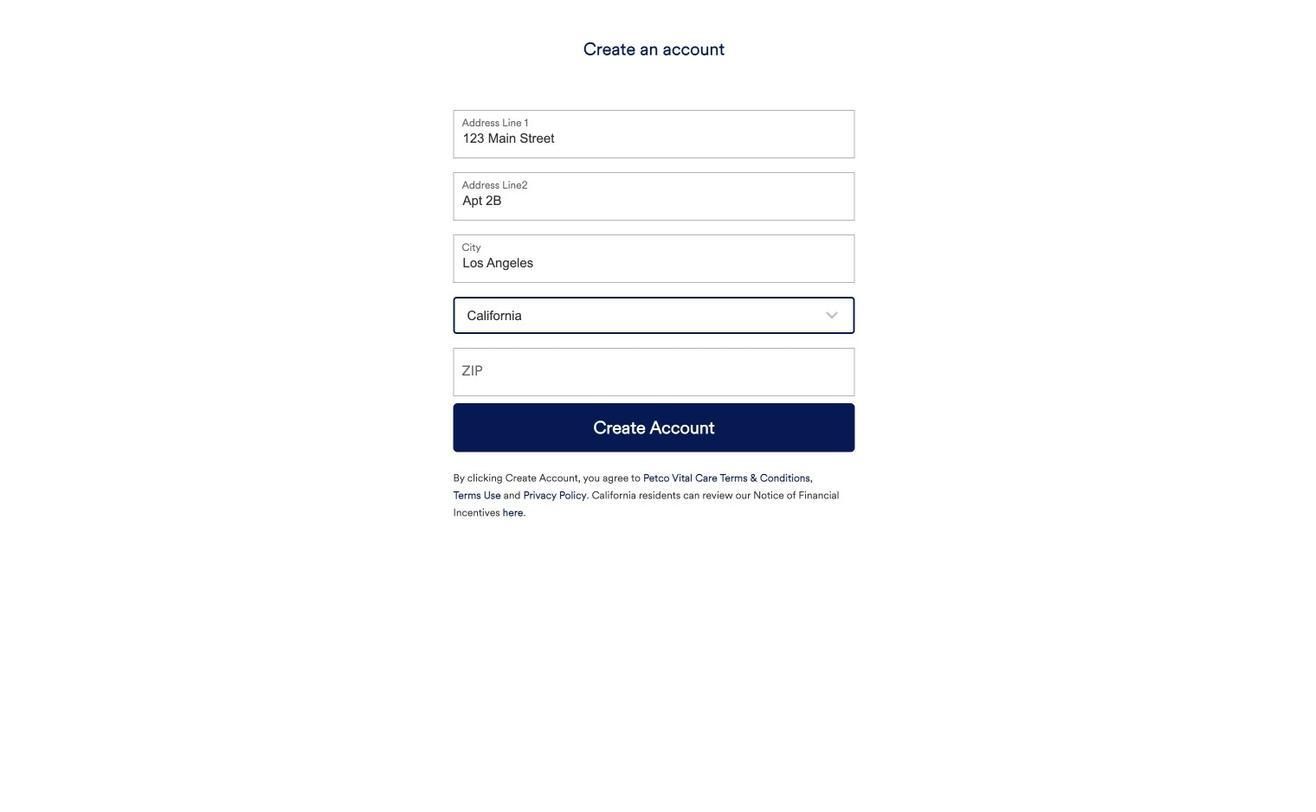 Task type: vqa. For each thing, say whether or not it's contained in the screenshot.
Reddy
no



Task type: describe. For each thing, give the bounding box(es) containing it.
Address Line1 text field
[[453, 110, 855, 158]]

ZIP text field
[[453, 348, 855, 397]]

Address Line2 text field
[[453, 172, 855, 221]]

City text field
[[453, 235, 855, 283]]



